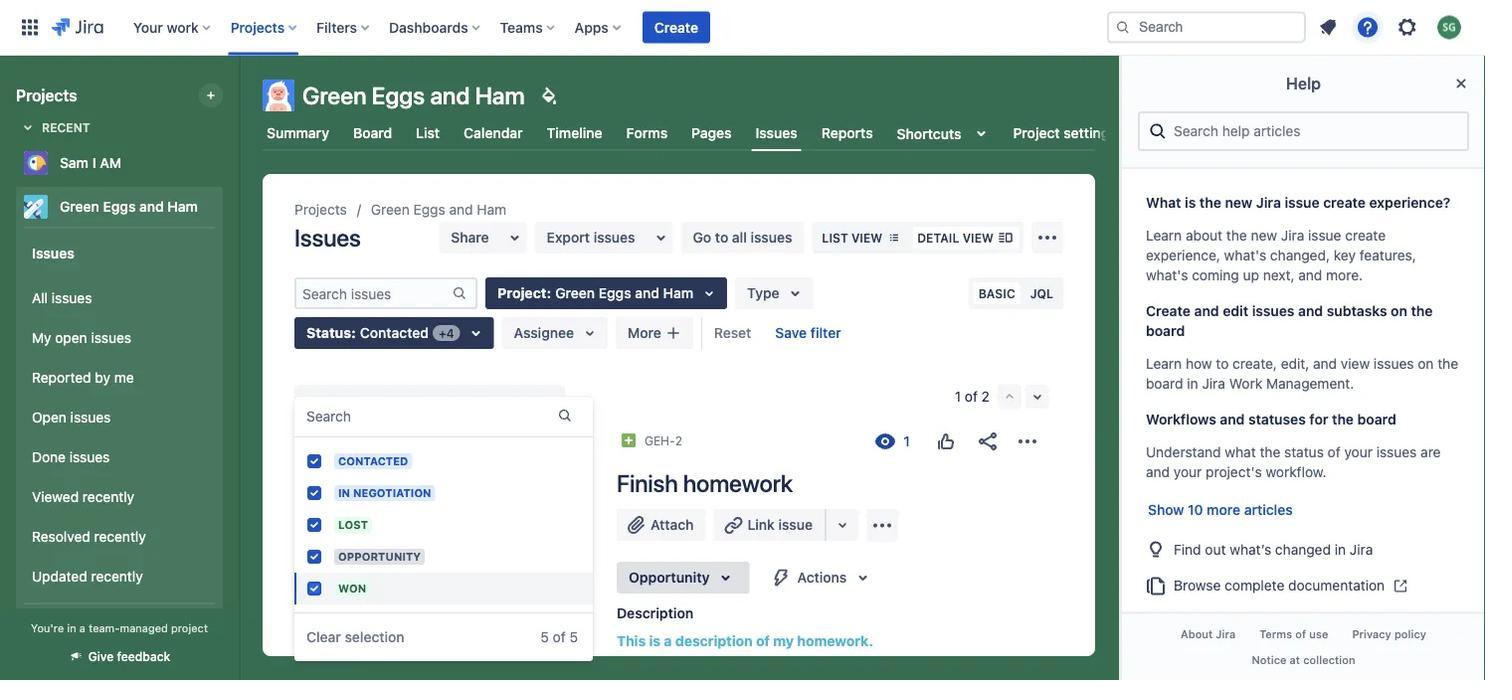 Task type: describe. For each thing, give the bounding box(es) containing it.
0 vertical spatial give feedback
[[397, 614, 491, 631]]

help
[[1286, 74, 1321, 93]]

workflows
[[1146, 411, 1216, 428]]

addicon image
[[665, 325, 681, 341]]

5 of 5
[[540, 629, 578, 646]]

primary element
[[12, 0, 1107, 55]]

share
[[451, 229, 489, 246]]

privacy policy link
[[1340, 622, 1438, 647]]

0 vertical spatial give feedback button
[[357, 607, 502, 639]]

sort descending image
[[489, 400, 505, 416]]

complete
[[1225, 577, 1284, 594]]

clear selection button
[[294, 622, 416, 653]]

my open issues link
[[24, 318, 215, 358]]

basic
[[978, 286, 1015, 300]]

and up more
[[635, 285, 659, 301]]

work
[[167, 19, 199, 35]]

open
[[32, 409, 67, 426]]

actions image
[[1016, 430, 1039, 454]]

list view
[[822, 231, 882, 245]]

open export issues dropdown image
[[649, 226, 673, 250]]

2 down i need to cook green eggs and ham
[[418, 555, 426, 571]]

appswitcher icon image
[[18, 15, 42, 39]]

settings image
[[1395, 15, 1419, 39]]

lead image
[[621, 433, 637, 449]]

1 horizontal spatial finish homework
[[617, 469, 793, 497]]

notice
[[1252, 653, 1287, 666]]

done
[[32, 449, 66, 466]]

work
[[1229, 375, 1262, 392]]

project : green eggs and ham
[[497, 285, 693, 301]]

give for the bottom give feedback button
[[88, 650, 114, 664]]

collection
[[1303, 653, 1355, 666]]

and left edit
[[1194, 303, 1219, 319]]

to for learn how to create, edit, and view issues on the board in jira work management.
[[1216, 356, 1229, 372]]

new for is
[[1225, 194, 1252, 211]]

green eggs and ham up 'list' link
[[302, 82, 525, 109]]

viewed recently
[[32, 489, 134, 505]]

1 horizontal spatial your
[[1344, 444, 1373, 460]]

filters
[[316, 19, 357, 35]]

attach button
[[617, 509, 706, 541]]

recently for viewed recently
[[82, 489, 134, 505]]

your
[[133, 19, 163, 35]]

project settings
[[1013, 125, 1117, 141]]

dashboards button
[[383, 11, 488, 43]]

green eggs and ham inside green eggs and ham link
[[60, 198, 198, 215]]

reported by me
[[32, 370, 134, 386]]

edit
[[1223, 303, 1248, 319]]

green right 'projects' link at left top
[[371, 201, 410, 218]]

link
[[747, 517, 775, 533]]

calendar
[[464, 125, 523, 141]]

you're
[[31, 622, 64, 635]]

tab list containing issues
[[251, 115, 1121, 151]]

add to starred image
[[217, 151, 241, 175]]

search
[[306, 408, 351, 425]]

3 group from the top
[[24, 603, 215, 656]]

reset
[[714, 325, 751, 341]]

opportunity inside dropdown button
[[629, 569, 710, 586]]

1 horizontal spatial geh-
[[645, 434, 675, 448]]

assignee button
[[502, 317, 608, 349]]

managed
[[120, 622, 168, 635]]

projects link
[[294, 198, 347, 222]]

opportunity button
[[617, 562, 750, 594]]

teams button
[[494, 11, 563, 43]]

and down the sam i am link
[[139, 198, 164, 215]]

forms
[[626, 125, 668, 141]]

project's
[[1206, 464, 1262, 480]]

lead image
[[315, 479, 331, 495]]

in inside learn how to create, edit, and view issues on the board in jira work management.
[[1187, 375, 1198, 392]]

of right 1
[[965, 388, 978, 405]]

1 vertical spatial give feedback button
[[56, 641, 182, 673]]

: for status
[[351, 325, 356, 341]]

green up assignee dropdown button
[[555, 285, 595, 301]]

0 vertical spatial contacted
[[360, 325, 429, 341]]

is for this
[[649, 633, 661, 650]]

1-
[[405, 555, 418, 571]]

2 vertical spatial board
[[1357, 411, 1396, 428]]

all
[[732, 229, 747, 246]]

workflow.
[[1266, 464, 1326, 480]]

project settings link
[[1009, 115, 1121, 151]]

need
[[323, 528, 357, 544]]

am
[[100, 155, 121, 171]]

import and bulk change issues image
[[1035, 226, 1059, 250]]

and inside learn how to create, edit, and view issues on the board in jira work management.
[[1313, 356, 1337, 372]]

view for list view
[[851, 231, 882, 245]]

create project image
[[203, 88, 219, 103]]

2 right 1
[[981, 388, 990, 405]]

eggs up more
[[599, 285, 631, 301]]

timeline
[[547, 125, 602, 141]]

of right 1- at the left bottom of the page
[[430, 555, 443, 571]]

browse complete documentation link
[[1138, 567, 1469, 605]]

project for project settings
[[1013, 125, 1060, 141]]

issues inside button
[[594, 229, 635, 246]]

0 horizontal spatial homework
[[357, 447, 424, 464]]

1 vertical spatial feedback
[[117, 650, 170, 664]]

1 vertical spatial contacted
[[338, 455, 408, 468]]

description
[[617, 605, 693, 622]]

browse
[[1174, 577, 1221, 594]]

create,
[[1233, 356, 1277, 372]]

changed
[[1275, 541, 1331, 557]]

of left use
[[1295, 628, 1306, 641]]

open
[[55, 330, 87, 346]]

privacy
[[1352, 628, 1391, 641]]

what
[[1225, 444, 1256, 460]]

ham left add to starred icon
[[167, 198, 198, 215]]

cook
[[377, 528, 408, 544]]

show
[[1148, 502, 1184, 518]]

what is the new jira issue create experience?
[[1146, 194, 1450, 211]]

browse complete documentation
[[1174, 577, 1385, 594]]

is for what
[[1185, 194, 1196, 211]]

0 vertical spatial what's
[[1224, 247, 1266, 264]]

more
[[628, 325, 661, 341]]

in negotiation
[[338, 487, 431, 500]]

group containing all issues
[[24, 273, 215, 603]]

eggs
[[453, 528, 485, 544]]

board link
[[349, 115, 396, 151]]

find
[[1174, 541, 1201, 557]]

what's
[[1230, 541, 1271, 557]]

1 vertical spatial projects
[[16, 86, 77, 105]]

Search field
[[1107, 11, 1306, 43]]

done issues
[[32, 449, 110, 466]]

group containing issues
[[24, 227, 215, 662]]

issues inside learn how to create, edit, and view issues on the board in jira work management.
[[1374, 356, 1414, 372]]

apps
[[575, 19, 609, 35]]

search image
[[1115, 19, 1131, 35]]

won
[[338, 582, 366, 595]]

negotiation
[[353, 487, 431, 500]]

close image
[[1449, 72, 1473, 95]]

create for create
[[654, 19, 698, 35]]

the inside understand what the status of your issues are and your project's workflow.
[[1260, 444, 1280, 460]]

board inside create and edit issues and subtasks on the board
[[1146, 323, 1185, 339]]

collapse recent projects image
[[16, 115, 40, 139]]

project for project : green eggs and ham
[[497, 285, 547, 301]]

sam i am link
[[16, 143, 215, 183]]

board
[[353, 125, 392, 141]]

show 10 more articles
[[1148, 502, 1293, 518]]

ham up calendar
[[475, 82, 525, 109]]

2 5 from the left
[[569, 629, 578, 646]]

understand
[[1146, 444, 1221, 460]]

your profile and settings image
[[1437, 15, 1461, 39]]

0 vertical spatial i
[[92, 155, 96, 171]]

eggs up the share popup button
[[413, 201, 445, 218]]

share button
[[439, 222, 527, 254]]

apps button
[[569, 11, 628, 43]]

save filter
[[775, 325, 841, 341]]

at
[[1290, 653, 1300, 666]]

filters button
[[310, 11, 377, 43]]

go to all issues
[[693, 229, 792, 246]]

ham up addicon
[[663, 285, 693, 301]]

green eggs and ham up the share
[[371, 201, 506, 218]]

more
[[1207, 502, 1240, 518]]

updated
[[32, 569, 87, 585]]

new for about
[[1251, 227, 1277, 244]]

all
[[32, 290, 48, 306]]

copy link to issue image
[[678, 433, 694, 449]]

issues inside create and edit issues and subtasks on the board
[[1252, 303, 1295, 319]]

0 horizontal spatial green eggs and ham link
[[16, 187, 215, 227]]

add to starred image
[[217, 195, 241, 219]]

my open issues
[[32, 330, 131, 346]]

and left the subtasks
[[1298, 303, 1323, 319]]

issue for experience?
[[1285, 194, 1320, 211]]

coming
[[1192, 267, 1239, 283]]

0 horizontal spatial opportunity
[[338, 551, 421, 563]]

1 horizontal spatial green eggs and ham link
[[371, 198, 506, 222]]

your work
[[133, 19, 199, 35]]

eggs down the sam i am link
[[103, 198, 136, 215]]

create for learn about the new jira issue create experience, what's changed, key features, what's coming up next, and more.
[[1345, 227, 1386, 244]]

0 horizontal spatial finish
[[315, 447, 353, 464]]

updated recently
[[32, 569, 143, 585]]

a for team-
[[79, 622, 86, 635]]

of left 'this'
[[553, 629, 566, 646]]

and up the share
[[449, 201, 473, 218]]



Task type: vqa. For each thing, say whether or not it's contained in the screenshot.
"table"
no



Task type: locate. For each thing, give the bounding box(es) containing it.
give feedback button down "you're in a team-managed project"
[[56, 641, 182, 673]]

0 horizontal spatial create
[[654, 19, 698, 35]]

issues down 'projects' link at left top
[[294, 224, 361, 252]]

a for description
[[664, 633, 672, 650]]

geh- left copy link to issue image
[[645, 434, 675, 448]]

2 learn from the top
[[1146, 356, 1182, 372]]

project up assignee at the left of page
[[497, 285, 547, 301]]

recently for updated recently
[[91, 569, 143, 585]]

issues inside understand what the status of your issues are and your project's workflow.
[[1376, 444, 1417, 460]]

recently down viewed recently link
[[94, 529, 146, 545]]

the inside learn how to create, edit, and view issues on the board in jira work management.
[[1437, 356, 1458, 372]]

view inside learn how to create, edit, and view issues on the board in jira work management.
[[1341, 356, 1370, 372]]

projects inside popup button
[[230, 19, 285, 35]]

green up summary
[[302, 82, 367, 109]]

add app image
[[870, 514, 894, 538]]

management.
[[1266, 375, 1354, 392]]

: for project
[[547, 285, 551, 301]]

1 vertical spatial new
[[1251, 227, 1277, 244]]

what's up up
[[1224, 247, 1266, 264]]

1 vertical spatial create
[[1146, 303, 1191, 319]]

0 vertical spatial opportunity
[[338, 551, 421, 563]]

0 vertical spatial to
[[715, 229, 728, 246]]

go
[[693, 229, 711, 246]]

: up assignee at the left of page
[[547, 285, 551, 301]]

banner
[[0, 0, 1485, 56]]

refresh image
[[529, 400, 545, 416]]

0 vertical spatial geh-2
[[645, 434, 682, 448]]

1 horizontal spatial i
[[315, 528, 319, 544]]

1 vertical spatial learn
[[1146, 356, 1182, 372]]

opportunity
[[338, 551, 421, 563], [629, 569, 710, 586]]

find out what's changed in jira
[[1174, 541, 1373, 557]]

0 vertical spatial finish
[[315, 447, 353, 464]]

created
[[314, 400, 367, 417]]

on up are at the right
[[1418, 356, 1434, 372]]

0 vertical spatial project
[[1013, 125, 1060, 141]]

finish up attach button
[[617, 469, 678, 497]]

jira down how
[[1202, 375, 1225, 392]]

policy
[[1394, 628, 1426, 641]]

learn left how
[[1146, 356, 1182, 372]]

None text field
[[306, 407, 310, 427]]

the right the subtasks
[[1411, 303, 1433, 319]]

how
[[1186, 356, 1212, 372]]

1 vertical spatial in
[[1335, 541, 1346, 557]]

i left need
[[315, 528, 319, 544]]

list for list view
[[822, 231, 848, 245]]

and inside learn about the new jira issue create experience, what's changed, key features, what's coming up next, and more.
[[1298, 267, 1322, 283]]

type
[[747, 285, 779, 301]]

view up 'management.'
[[1341, 356, 1370, 372]]

0 vertical spatial create
[[654, 19, 698, 35]]

open issues link
[[24, 398, 215, 438]]

recently down 'resolved recently' link
[[91, 569, 143, 585]]

about jira button
[[1169, 622, 1247, 647]]

resolved
[[32, 529, 90, 545]]

link issue button
[[714, 509, 827, 541]]

create for create and edit issues and subtasks on the board
[[1146, 303, 1191, 319]]

edit,
[[1281, 356, 1309, 372]]

1 horizontal spatial give feedback button
[[357, 607, 502, 639]]

0 horizontal spatial list
[[416, 125, 440, 141]]

: down "search issues" text box
[[351, 325, 356, 341]]

Search issues text field
[[296, 279, 452, 307]]

view for detail view
[[962, 231, 994, 245]]

team-
[[89, 622, 120, 635]]

0 vertical spatial homework
[[357, 447, 424, 464]]

1 horizontal spatial finish
[[617, 469, 678, 497]]

0 horizontal spatial a
[[79, 622, 86, 635]]

reset button
[[702, 317, 763, 349]]

give feedback button down '1-2 of 2'
[[357, 607, 502, 639]]

2 right in
[[366, 480, 374, 494]]

contacted up in negotiation
[[338, 455, 408, 468]]

notifications image
[[1316, 15, 1340, 39]]

feedback down '1-2 of 2'
[[429, 614, 491, 631]]

forms link
[[622, 115, 672, 151]]

is
[[1185, 194, 1196, 211], [649, 633, 661, 650]]

opportunity up the 'description'
[[629, 569, 710, 586]]

homework up link
[[683, 469, 793, 497]]

1 horizontal spatial projects
[[230, 19, 285, 35]]

learn for learn about the new jira issue create experience, what's changed, key features, what's coming up next, and more.
[[1146, 227, 1182, 244]]

give for topmost give feedback button
[[397, 614, 426, 631]]

2 group from the top
[[24, 273, 215, 603]]

and up what
[[1220, 411, 1245, 428]]

create inside create and edit issues and subtasks on the board
[[1146, 303, 1191, 319]]

0 horizontal spatial give feedback button
[[56, 641, 182, 673]]

the inside create and edit issues and subtasks on the board
[[1411, 303, 1433, 319]]

geh- right lead icon
[[335, 480, 366, 494]]

jira up learn about the new jira issue create experience, what's changed, key features, what's coming up next, and more.
[[1256, 194, 1281, 211]]

1 horizontal spatial project
[[1013, 125, 1060, 141]]

to for i need to cook green eggs and ham
[[361, 528, 374, 544]]

projects for 'projects' popup button
[[230, 19, 285, 35]]

2 vertical spatial to
[[361, 528, 374, 544]]

1 group from the top
[[24, 227, 215, 662]]

homework up negotiation
[[357, 447, 424, 464]]

notice at collection link
[[1240, 647, 1367, 672]]

geh-2 right lead icon
[[335, 480, 374, 494]]

issues
[[594, 229, 635, 246], [751, 229, 792, 246], [52, 290, 92, 306], [1252, 303, 1295, 319], [91, 330, 131, 346], [1374, 356, 1414, 372], [70, 409, 111, 426], [1376, 444, 1417, 460], [69, 449, 110, 466]]

give down 1- at the left bottom of the page
[[397, 614, 426, 631]]

1 horizontal spatial list
[[822, 231, 848, 245]]

0 horizontal spatial issues
[[32, 244, 74, 261]]

issues up all issues at top
[[32, 244, 74, 261]]

more button
[[616, 317, 693, 349]]

learn for learn how to create, edit, and view issues on the board in jira work management.
[[1146, 356, 1182, 372]]

1 horizontal spatial homework
[[683, 469, 793, 497]]

and up 'list' link
[[430, 82, 470, 109]]

0 horizontal spatial give
[[88, 650, 114, 664]]

ham up the share popup button
[[477, 201, 506, 218]]

terms of use link
[[1247, 622, 1340, 647]]

1 vertical spatial create
[[1345, 227, 1386, 244]]

board right for
[[1357, 411, 1396, 428]]

2 vertical spatial recently
[[91, 569, 143, 585]]

group
[[24, 227, 215, 662], [24, 273, 215, 603], [24, 603, 215, 656]]

resolved recently
[[32, 529, 146, 545]]

1 horizontal spatial what's
[[1224, 247, 1266, 264]]

1 horizontal spatial is
[[1185, 194, 1196, 211]]

issue for experience,
[[1308, 227, 1341, 244]]

terms of use
[[1259, 628, 1328, 641]]

of right status
[[1328, 444, 1340, 460]]

project
[[1013, 125, 1060, 141], [497, 285, 547, 301]]

link web pages and more image
[[831, 513, 854, 537]]

learn up the experience, in the right of the page
[[1146, 227, 1182, 244]]

2 horizontal spatial issues
[[756, 125, 797, 141]]

summary link
[[263, 115, 333, 151]]

new
[[1225, 194, 1252, 211], [1251, 227, 1277, 244]]

eggs up the board
[[372, 82, 425, 109]]

1 vertical spatial what's
[[1146, 267, 1188, 283]]

1 horizontal spatial view
[[962, 231, 994, 245]]

the inside learn about the new jira issue create experience, what's changed, key features, what's coming up next, and more.
[[1226, 227, 1247, 244]]

0 horizontal spatial project
[[497, 285, 547, 301]]

set background color image
[[537, 84, 561, 107]]

actions
[[797, 569, 847, 586]]

1 vertical spatial finish
[[617, 469, 678, 497]]

1 vertical spatial list
[[822, 231, 848, 245]]

i need to cook green eggs and ham
[[315, 528, 543, 544]]

finish homework down copy link to issue image
[[617, 469, 793, 497]]

experience,
[[1146, 247, 1220, 264]]

share image
[[976, 430, 1000, 454]]

to left cook
[[361, 528, 374, 544]]

feedback down managed
[[117, 650, 170, 664]]

learn about the new jira issue create experience, what's changed, key features, what's coming up next, and more.
[[1146, 227, 1416, 283]]

dashboards
[[389, 19, 468, 35]]

feedback
[[429, 614, 491, 631], [117, 650, 170, 664]]

finish homework up in negotiation
[[315, 447, 424, 464]]

0 vertical spatial geh-
[[645, 434, 675, 448]]

projects button
[[225, 11, 305, 43]]

is right 'this'
[[649, 633, 661, 650]]

0 horizontal spatial :
[[351, 325, 356, 341]]

new up learn about the new jira issue create experience, what's changed, key features, what's coming up next, and more.
[[1225, 194, 1252, 211]]

0 vertical spatial give
[[397, 614, 426, 631]]

board up workflows in the right bottom of the page
[[1146, 375, 1183, 392]]

project
[[171, 622, 208, 635]]

0 vertical spatial projects
[[230, 19, 285, 35]]

1 vertical spatial issue
[[1308, 227, 1341, 244]]

understand what the status of your issues are and your project's workflow.
[[1146, 444, 1441, 480]]

0 horizontal spatial i
[[92, 155, 96, 171]]

1 vertical spatial your
[[1174, 464, 1202, 480]]

1 vertical spatial homework
[[683, 469, 793, 497]]

list right the board
[[416, 125, 440, 141]]

2 vertical spatial in
[[67, 622, 76, 635]]

Search help articles field
[[1168, 113, 1459, 149]]

create down the experience, in the right of the page
[[1146, 303, 1191, 319]]

1 vertical spatial opportunity
[[629, 569, 710, 586]]

experience?
[[1369, 194, 1450, 211]]

give feedback down "you're in a team-managed project"
[[88, 650, 170, 664]]

in right you're
[[67, 622, 76, 635]]

in up documentation
[[1335, 541, 1346, 557]]

banner containing your work
[[0, 0, 1485, 56]]

link issue
[[747, 517, 813, 533]]

1 vertical spatial finish homework
[[617, 469, 793, 497]]

create and edit issues and subtasks on the board
[[1146, 303, 1433, 339]]

projects up sidebar navigation image
[[230, 19, 285, 35]]

0 horizontal spatial projects
[[16, 86, 77, 105]]

projects for 'projects' link at left top
[[294, 201, 347, 218]]

issues right pages
[[756, 125, 797, 141]]

1 vertical spatial on
[[1418, 356, 1434, 372]]

resolved recently link
[[24, 517, 215, 557]]

0 horizontal spatial is
[[649, 633, 661, 650]]

assignee
[[514, 325, 574, 341]]

status : contacted +4
[[306, 325, 454, 341]]

give feedback down '1-2 of 2'
[[397, 614, 491, 631]]

issue right link
[[778, 517, 813, 533]]

the right for
[[1332, 411, 1354, 428]]

0 horizontal spatial in
[[67, 622, 76, 635]]

1 vertical spatial give feedback
[[88, 650, 170, 664]]

geh-
[[645, 434, 675, 448], [335, 480, 366, 494]]

0 horizontal spatial on
[[1391, 303, 1407, 319]]

jira inside learn how to create, edit, and view issues on the board in jira work management.
[[1202, 375, 1225, 392]]

board down the experience, in the right of the page
[[1146, 323, 1185, 339]]

green down sam
[[60, 198, 99, 215]]

all issues link
[[24, 279, 215, 318]]

0 horizontal spatial give feedback
[[88, 650, 170, 664]]

1 5 from the left
[[540, 629, 549, 646]]

issue inside button
[[778, 517, 813, 533]]

1 vertical spatial recently
[[94, 529, 146, 545]]

opportunity down cook
[[338, 551, 421, 563]]

detail view
[[917, 231, 994, 245]]

you're in a team-managed project
[[31, 622, 208, 635]]

0 horizontal spatial what's
[[1146, 267, 1188, 283]]

2 horizontal spatial projects
[[294, 201, 347, 218]]

jira inside button
[[1216, 628, 1236, 641]]

0 horizontal spatial geh-
[[335, 480, 366, 494]]

privacy policy
[[1352, 628, 1426, 641]]

2 vertical spatial projects
[[294, 201, 347, 218]]

list right go to all issues link
[[822, 231, 848, 245]]

geh-2 right lead image
[[645, 434, 682, 448]]

to inside learn how to create, edit, and view issues on the board in jira work management.
[[1216, 356, 1229, 372]]

find out what's changed in jira link
[[1138, 530, 1469, 567]]

2 vertical spatial issue
[[778, 517, 813, 533]]

in inside the find out what's changed in jira link
[[1335, 541, 1346, 557]]

1 learn from the top
[[1146, 227, 1182, 244]]

1 horizontal spatial issues
[[294, 224, 361, 252]]

i left am
[[92, 155, 96, 171]]

project left settings on the right of page
[[1013, 125, 1060, 141]]

your right status
[[1344, 444, 1373, 460]]

viewed recently link
[[24, 477, 215, 517]]

1 vertical spatial is
[[649, 633, 661, 650]]

0 vertical spatial list
[[416, 125, 440, 141]]

recently for resolved recently
[[94, 529, 146, 545]]

1
[[955, 388, 961, 405]]

0 vertical spatial :
[[547, 285, 551, 301]]

filter
[[810, 325, 841, 341]]

2 horizontal spatial view
[[1341, 356, 1370, 372]]

1 vertical spatial to
[[1216, 356, 1229, 372]]

1 horizontal spatial opportunity
[[629, 569, 710, 586]]

1 vertical spatial board
[[1146, 375, 1183, 392]]

your down understand
[[1174, 464, 1202, 480]]

jira up documentation
[[1350, 541, 1373, 557]]

sidebar navigation image
[[217, 80, 261, 119]]

0 vertical spatial new
[[1225, 194, 1252, 211]]

0 vertical spatial on
[[1391, 303, 1407, 319]]

issues for green eggs and ham link to the left
[[32, 244, 74, 261]]

learn inside learn about the new jira issue create experience, what's changed, key features, what's coming up next, and more.
[[1146, 227, 1182, 244]]

0 vertical spatial your
[[1344, 444, 1373, 460]]

1-2 of 2
[[405, 555, 455, 571]]

jira image
[[52, 15, 103, 39], [52, 15, 103, 39]]

of inside understand what the status of your issues are and your project's workflow.
[[1328, 444, 1340, 460]]

and left ham
[[488, 528, 512, 544]]

open issues
[[32, 409, 111, 426]]

create for what is the new jira issue create experience?
[[1323, 194, 1366, 211]]

1 vertical spatial project
[[497, 285, 547, 301]]

on inside create and edit issues and subtasks on the board
[[1391, 303, 1407, 319]]

create button
[[642, 11, 710, 43]]

the up are at the right
[[1437, 356, 1458, 372]]

learn inside learn how to create, edit, and view issues on the board in jira work management.
[[1146, 356, 1182, 372]]

eggs
[[372, 82, 425, 109], [103, 198, 136, 215], [413, 201, 445, 218], [599, 285, 631, 301]]

projects down summary link
[[294, 201, 347, 218]]

export
[[547, 229, 590, 246]]

0 vertical spatial feedback
[[429, 614, 491, 631]]

key
[[1334, 247, 1356, 264]]

what's down the experience, in the right of the page
[[1146, 267, 1188, 283]]

0 horizontal spatial view
[[851, 231, 882, 245]]

lost
[[338, 519, 368, 532]]

2
[[981, 388, 990, 405], [675, 434, 682, 448], [366, 480, 374, 494], [418, 555, 426, 571], [446, 555, 455, 571]]

2 horizontal spatial in
[[1335, 541, 1346, 557]]

contacted down "search issues" text box
[[360, 325, 429, 341]]

homework
[[357, 447, 424, 464], [683, 469, 793, 497]]

1 vertical spatial geh-2
[[335, 480, 374, 494]]

a left team-
[[79, 622, 86, 635]]

green eggs and ham
[[302, 82, 525, 109], [60, 198, 198, 215], [371, 201, 506, 218]]

status
[[306, 325, 351, 341]]

the right 'about'
[[1226, 227, 1247, 244]]

2 right lead image
[[675, 434, 682, 448]]

the right what
[[1260, 444, 1280, 460]]

finish up lead icon
[[315, 447, 353, 464]]

export issues button
[[535, 222, 673, 254]]

vote options: no one has voted for this issue yet. image
[[934, 430, 958, 454]]

give down team-
[[88, 650, 114, 664]]

open share dialog image
[[503, 226, 527, 250]]

create inside learn about the new jira issue create experience, what's changed, key features, what's coming up next, and more.
[[1345, 227, 1386, 244]]

1 horizontal spatial on
[[1418, 356, 1434, 372]]

0 horizontal spatial geh-2
[[335, 480, 374, 494]]

1 vertical spatial give
[[88, 650, 114, 664]]

help image
[[1356, 15, 1380, 39]]

teams
[[500, 19, 543, 35]]

clear selection
[[306, 629, 404, 646]]

1 horizontal spatial feedback
[[429, 614, 491, 631]]

tab list
[[251, 115, 1121, 151]]

jira up changed, at the right
[[1281, 227, 1304, 244]]

updated recently link
[[24, 557, 215, 597]]

list for list
[[416, 125, 440, 141]]

show 10 more articles button
[[1138, 498, 1303, 522]]

geh-2 link
[[645, 431, 682, 451]]

0 vertical spatial create
[[1323, 194, 1366, 211]]

the up 'about'
[[1199, 194, 1221, 211]]

1 horizontal spatial 5
[[569, 629, 578, 646]]

and inside understand what the status of your issues are and your project's workflow.
[[1146, 464, 1170, 480]]

1 horizontal spatial a
[[664, 633, 672, 650]]

issue inside learn about the new jira issue create experience, what's changed, key features, what's coming up next, and more.
[[1308, 227, 1341, 244]]

1 horizontal spatial geh-2
[[645, 434, 682, 448]]

view left detail
[[851, 231, 882, 245]]

1 horizontal spatial create
[[1146, 303, 1191, 319]]

type button
[[735, 278, 813, 309]]

1 horizontal spatial give feedback
[[397, 614, 491, 631]]

0 vertical spatial learn
[[1146, 227, 1182, 244]]

in down how
[[1187, 375, 1198, 392]]

1 horizontal spatial :
[[547, 285, 551, 301]]

create inside button
[[654, 19, 698, 35]]

go to all issues link
[[681, 222, 804, 254]]

a down the 'description'
[[664, 633, 672, 650]]

and down understand
[[1146, 464, 1170, 480]]

attach
[[650, 517, 694, 533]]

jira right about
[[1216, 628, 1236, 641]]

board inside learn how to create, edit, and view issues on the board in jira work management.
[[1146, 375, 1183, 392]]

projects up collapse recent projects image
[[16, 86, 77, 105]]

and up 'management.'
[[1313, 356, 1337, 372]]

actions button
[[757, 562, 887, 594]]

in
[[1187, 375, 1198, 392], [1335, 541, 1346, 557], [67, 622, 76, 635]]

new inside learn about the new jira issue create experience, what's changed, key features, what's coming up next, and more.
[[1251, 227, 1277, 244]]

is right what
[[1185, 194, 1196, 211]]

0 horizontal spatial 5
[[540, 629, 549, 646]]

2 down eggs
[[446, 555, 455, 571]]

1 horizontal spatial to
[[715, 229, 728, 246]]

on inside learn how to create, edit, and view issues on the board in jira work management.
[[1418, 356, 1434, 372]]

ham
[[516, 528, 543, 544]]

all issues
[[32, 290, 92, 306]]

issues for 'projects' link at left top
[[294, 224, 361, 252]]

2 horizontal spatial to
[[1216, 356, 1229, 372]]

to
[[715, 229, 728, 246], [1216, 356, 1229, 372], [361, 528, 374, 544]]

0 horizontal spatial your
[[1174, 464, 1202, 480]]

0 horizontal spatial to
[[361, 528, 374, 544]]

0 horizontal spatial finish homework
[[315, 447, 424, 464]]

green eggs and ham link up the share
[[371, 198, 506, 222]]

statuses
[[1248, 411, 1306, 428]]

jira inside learn about the new jira issue create experience, what's changed, key features, what's coming up next, and more.
[[1281, 227, 1304, 244]]

of left my
[[756, 633, 770, 650]]



